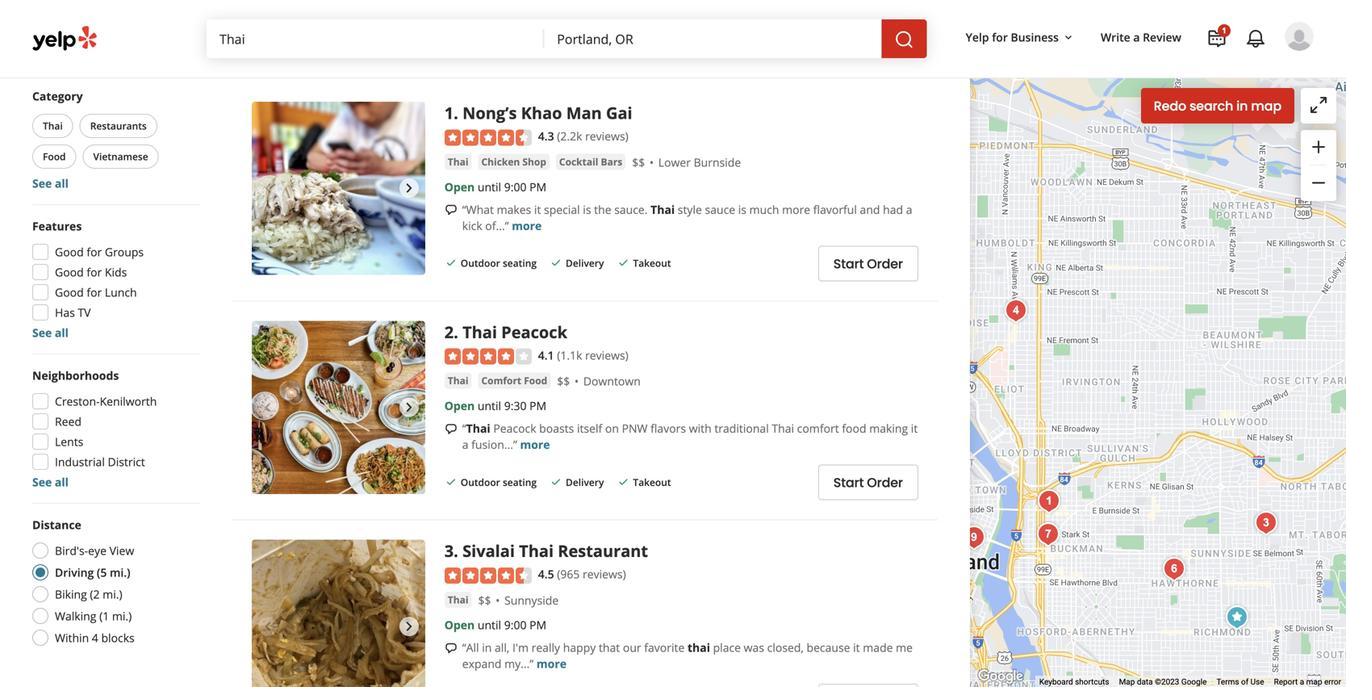 Task type: locate. For each thing, give the bounding box(es) containing it.
more right much
[[782, 202, 811, 217]]

3 . from the top
[[454, 540, 458, 562]]

0 vertical spatial map
[[1252, 97, 1282, 115]]

1 vertical spatial 16 checkmark v2 image
[[445, 256, 458, 269]]

order for 2 . thai peacock
[[867, 474, 903, 492]]

1 vertical spatial 9:00
[[504, 617, 527, 633]]

1 vertical spatial $$
[[557, 374, 570, 389]]

thai left style
[[651, 202, 675, 217]]

see all down industrial
[[32, 474, 69, 490]]

1 vertical spatial thai link
[[445, 373, 472, 389]]

2 takeout from the top
[[633, 475, 671, 489]]

really
[[532, 640, 560, 655]]

and inside style sauce is much more flavorful and had a kick of..."
[[860, 202, 880, 217]]

1 vertical spatial food
[[524, 374, 548, 387]]

much
[[750, 202, 779, 217]]

2 vertical spatial thai link
[[445, 592, 472, 608]]

0 vertical spatial takeout
[[633, 256, 671, 270]]

1 vertical spatial slideshow element
[[252, 321, 425, 494]]

1 takeout from the top
[[633, 256, 671, 270]]

$$ for sivalai thai restaurant
[[478, 593, 491, 608]]

1 start order from the top
[[834, 255, 903, 273]]

for up "good for kids" on the left top
[[87, 244, 102, 260]]

0 horizontal spatial and
[[77, 45, 97, 60]]

1 outdoor seating from the top
[[461, 256, 537, 270]]

"all in all, i'm really happy that our favorite thai
[[462, 640, 710, 655]]

1 16 speech v2 image from the top
[[445, 423, 458, 436]]

1 vertical spatial pm
[[530, 398, 547, 413]]

0 vertical spatial $$
[[632, 154, 645, 170]]

reviews) for 2 . thai peacock
[[585, 347, 629, 363]]

. left sivalai
[[454, 540, 458, 562]]

in left all,
[[482, 640, 492, 655]]

for inside button
[[992, 29, 1008, 45]]

open up "all
[[445, 617, 475, 633]]

0 vertical spatial previous image
[[258, 179, 278, 198]]

2 vertical spatial more link
[[537, 656, 567, 671]]

food inside button
[[524, 374, 548, 387]]

1 vertical spatial order
[[867, 474, 903, 492]]

0 vertical spatial next image
[[399, 179, 419, 198]]

2 vertical spatial reviews)
[[583, 566, 626, 582]]

24 project v2 image
[[1208, 29, 1227, 48]]

thai peacock image
[[252, 321, 425, 494]]

1 vertical spatial see all button
[[32, 325, 69, 340]]

map inside redo search in map button
[[1252, 97, 1282, 115]]

more down makes
[[512, 218, 542, 233]]

see down food "button"
[[32, 176, 52, 191]]

see up neighborhoods
[[32, 325, 52, 340]]

more inside style sauce is much more flavorful and had a kick of..."
[[782, 202, 811, 217]]

more link for man
[[512, 218, 542, 233]]

eye
[[88, 543, 107, 558]]

3 see all button from the top
[[32, 474, 69, 490]]

until for sivalai
[[478, 617, 501, 633]]

1 horizontal spatial $$
[[557, 374, 570, 389]]

map
[[1119, 677, 1135, 687]]

1 until from the top
[[478, 179, 501, 194]]

1 pm from the top
[[530, 179, 547, 194]]

style
[[678, 202, 702, 217]]

2 . from the top
[[454, 321, 458, 343]]

outdoor seating
[[461, 256, 537, 270], [461, 475, 537, 489]]

2 vertical spatial all
[[55, 474, 69, 490]]

1 left nong's
[[445, 102, 454, 124]]

start order link down the had
[[818, 246, 919, 281]]

for up hot and new
[[87, 25, 102, 40]]

start order down food at the right bottom of the page
[[834, 474, 903, 492]]

had
[[883, 202, 903, 217]]

0 vertical spatial food
[[43, 150, 66, 163]]

(2.2k
[[557, 128, 582, 144]]

takeout down style sauce is much more flavorful and had a kick of..."
[[633, 256, 671, 270]]

16 checkmark v2 image for delivery
[[550, 475, 563, 488]]

start order link
[[818, 246, 919, 281], [818, 465, 919, 500]]

0 horizontal spatial $$
[[478, 593, 491, 608]]

0 vertical spatial more link
[[512, 218, 542, 233]]

2
[[445, 321, 454, 343]]

more link down makes
[[512, 218, 542, 233]]

2 order from the top
[[867, 474, 903, 492]]

open until 9:00 pm down chicken
[[445, 179, 547, 194]]

food
[[43, 150, 66, 163], [524, 374, 548, 387]]

2 horizontal spatial $$
[[632, 154, 645, 170]]

more link down really
[[537, 656, 567, 671]]

shop
[[523, 155, 546, 168]]

reviews)
[[585, 128, 629, 144], [585, 347, 629, 363], [583, 566, 626, 582]]

all down industrial
[[55, 474, 69, 490]]

seating down of..."
[[503, 256, 537, 270]]

open up 16 speech v2 image
[[445, 179, 475, 194]]

see all
[[32, 176, 69, 191], [32, 325, 69, 340], [32, 474, 69, 490]]

thai link down 4.3 star rating image
[[445, 154, 472, 170]]

0 vertical spatial thai link
[[445, 154, 472, 170]]

1 vertical spatial reviews)
[[585, 347, 629, 363]]

. left nong's
[[454, 102, 458, 124]]

1 order from the top
[[867, 255, 903, 273]]

1 previous image from the top
[[258, 179, 278, 198]]

0 vertical spatial order
[[867, 255, 903, 273]]

16 speech v2 image for 3
[[445, 642, 458, 655]]

0 vertical spatial start order
[[834, 255, 903, 273]]

peacock up 4.1
[[501, 321, 568, 343]]

3 see all from the top
[[32, 474, 69, 490]]

with
[[689, 421, 712, 436]]

more link for restaurant
[[537, 656, 567, 671]]

2 vertical spatial $$
[[478, 593, 491, 608]]

next image
[[399, 179, 419, 198], [399, 398, 419, 417]]

in right results
[[338, 57, 350, 75]]

1 vertical spatial until
[[478, 398, 501, 413]]

wil l. image
[[1285, 22, 1314, 51]]

2 see from the top
[[32, 325, 52, 340]]

0 vertical spatial start
[[834, 255, 864, 273]]

mi.) right (2
[[103, 586, 122, 602]]

1 horizontal spatial it
[[853, 640, 860, 655]]

1 vertical spatial seating
[[503, 475, 537, 489]]

2 outdoor from the top
[[461, 475, 500, 489]]

takeout down flavors
[[633, 475, 671, 489]]

open
[[445, 179, 475, 194], [445, 398, 475, 413], [445, 617, 475, 633]]

0 vertical spatial see all
[[32, 176, 69, 191]]

1 vertical spatial open
[[445, 398, 475, 413]]

a down """
[[462, 437, 469, 452]]

expand map image
[[1309, 95, 1329, 115]]

. for 2
[[454, 321, 458, 343]]

gin thai brasserie image
[[252, 0, 425, 8]]

outdoor for thai
[[461, 475, 500, 489]]

2 good from the top
[[55, 244, 84, 260]]

2 vertical spatial 16 checkmark v2 image
[[550, 475, 563, 488]]

1 vertical spatial it
[[911, 421, 918, 436]]

all "thai" results in portland, oregon
[[232, 57, 463, 75]]

group containing neighborhoods
[[27, 367, 200, 490]]

1 open from the top
[[445, 179, 475, 194]]

good up has tv
[[55, 285, 84, 300]]

1 horizontal spatial food
[[524, 374, 548, 387]]

1 vertical spatial in
[[1237, 97, 1248, 115]]

2 vertical spatial .
[[454, 540, 458, 562]]

until
[[478, 179, 501, 194], [478, 398, 501, 413], [478, 617, 501, 633]]

peacock down 9:30
[[494, 421, 536, 436]]

start
[[834, 255, 864, 273], [834, 474, 864, 492]]

user actions element
[[953, 20, 1337, 119]]

seating for peacock
[[503, 475, 537, 489]]

16 checkmark v2 image
[[550, 0, 563, 11], [445, 256, 458, 269], [550, 475, 563, 488]]

yelp for business
[[966, 29, 1059, 45]]

1 vertical spatial and
[[860, 202, 880, 217]]

4
[[92, 630, 98, 645]]

0 vertical spatial 16 speech v2 image
[[445, 423, 458, 436]]

1 next image from the top
[[399, 179, 419, 198]]

food inside "button"
[[43, 150, 66, 163]]

None field
[[220, 30, 531, 48], [557, 30, 869, 48]]

good for good for groups
[[55, 244, 84, 260]]

and left the had
[[860, 202, 880, 217]]

next image for 2 . thai peacock
[[399, 398, 419, 417]]

$$
[[632, 154, 645, 170], [557, 374, 570, 389], [478, 593, 491, 608]]

takeout
[[633, 256, 671, 270], [633, 475, 671, 489]]

2 9:00 from the top
[[504, 617, 527, 633]]

is left much
[[738, 202, 747, 217]]

comfort food link
[[478, 373, 551, 389]]

all,
[[495, 640, 510, 655]]

eem image
[[1000, 295, 1032, 327]]

0 vertical spatial mi.)
[[110, 565, 130, 580]]

1 vertical spatial start
[[834, 474, 864, 492]]

1 horizontal spatial 1
[[1222, 25, 1227, 36]]

2 next image from the top
[[399, 398, 419, 417]]

food down category
[[43, 150, 66, 163]]

3 slideshow element from the top
[[252, 540, 425, 687]]

1 start from the top
[[834, 255, 864, 273]]

vietnamese
[[93, 150, 148, 163]]

dinner
[[105, 25, 141, 40]]

2 see all from the top
[[32, 325, 69, 340]]

sivalai thai restaurant image
[[1250, 507, 1283, 539]]

outdoor down fusion..."
[[461, 475, 500, 489]]

1 vertical spatial all
[[55, 325, 69, 340]]

0 vertical spatial outdoor
[[461, 256, 500, 270]]

see all button down has
[[32, 325, 69, 340]]

on
[[605, 421, 619, 436]]

terms
[[1217, 677, 1240, 687]]

1 vertical spatial peacock
[[494, 421, 536, 436]]

map
[[1252, 97, 1282, 115], [1307, 677, 1323, 687]]

0 vertical spatial delivery
[[566, 256, 604, 270]]

2 vertical spatial pm
[[530, 617, 547, 633]]

1 vertical spatial open until 9:00 pm
[[445, 617, 547, 633]]

0 vertical spatial see
[[32, 176, 52, 191]]

delivery down "what makes it special is the sauce. thai
[[566, 256, 604, 270]]

1 vertical spatial next image
[[399, 398, 419, 417]]

in inside button
[[1237, 97, 1248, 115]]

yelp
[[966, 29, 989, 45]]

creston-kenilworth
[[55, 394, 157, 409]]

reviews) down restaurant
[[583, 566, 626, 582]]

pm right 9:30
[[530, 398, 547, 413]]

see all down food "button"
[[32, 176, 69, 191]]

order down the had
[[867, 255, 903, 273]]

redo search in map button
[[1141, 88, 1295, 124]]

has tv
[[55, 305, 91, 320]]

2 all from the top
[[55, 325, 69, 340]]

open until 9:00 pm
[[445, 179, 547, 194], [445, 617, 547, 633]]

outdoor seating down fusion..."
[[461, 475, 537, 489]]

1 see from the top
[[32, 176, 52, 191]]

fusion..."
[[472, 437, 517, 452]]

start order link for thai peacock
[[818, 465, 919, 500]]

luc lac image
[[958, 522, 990, 554]]

$$ right bars
[[632, 154, 645, 170]]

open until 9:00 pm up all,
[[445, 617, 547, 633]]

1 is from the left
[[583, 202, 591, 217]]

seating down fusion..."
[[503, 475, 537, 489]]

2 open from the top
[[445, 398, 475, 413]]

1 thai link from the top
[[445, 154, 472, 170]]

1 outdoor from the top
[[461, 256, 500, 270]]

pm for thai
[[530, 617, 547, 633]]

0 horizontal spatial is
[[583, 202, 591, 217]]

reviews) up the downtown
[[585, 347, 629, 363]]

2 pm from the top
[[530, 398, 547, 413]]

mi.) for driving (5 mi.)
[[110, 565, 130, 580]]

for right yelp
[[992, 29, 1008, 45]]

0 vertical spatial open until 9:00 pm
[[445, 179, 547, 194]]

1 inside button
[[1222, 25, 1227, 36]]

see for creston-kenilworth
[[32, 474, 52, 490]]

biking (2 mi.)
[[55, 586, 122, 602]]

16 speech v2 image left "all
[[445, 642, 458, 655]]

4 good from the top
[[55, 285, 84, 300]]

4.1
[[538, 347, 554, 363]]

0 vertical spatial open
[[445, 179, 475, 194]]

for up good for lunch
[[87, 264, 102, 280]]

neighborhoods
[[32, 368, 119, 383]]

1 vertical spatial start order
[[834, 474, 903, 492]]

more link down boasts
[[520, 437, 550, 452]]

2 horizontal spatial it
[[911, 421, 918, 436]]

2 slideshow element from the top
[[252, 321, 425, 494]]

None search field
[[207, 19, 930, 58]]

none field near
[[557, 30, 869, 48]]

2 until from the top
[[478, 398, 501, 413]]

2 vertical spatial see all
[[32, 474, 69, 490]]

delivery
[[566, 256, 604, 270], [566, 475, 604, 489]]

1 vertical spatial delivery
[[566, 475, 604, 489]]

map region
[[881, 0, 1347, 687]]

0 vertical spatial 16 checkmark v2 image
[[550, 0, 563, 11]]

start down flavorful
[[834, 255, 864, 273]]

0 vertical spatial 1
[[1222, 25, 1227, 36]]

start order link down food at the right bottom of the page
[[818, 465, 919, 500]]

2 horizontal spatial in
[[1237, 97, 1248, 115]]

food down 4.1
[[524, 374, 548, 387]]

order down making
[[867, 474, 903, 492]]

0 vertical spatial see all button
[[32, 176, 69, 191]]

3 open from the top
[[445, 617, 475, 633]]

start down food at the right bottom of the page
[[834, 474, 864, 492]]

expand
[[462, 656, 502, 671]]

0 vertical spatial all
[[55, 176, 69, 191]]

group
[[29, 88, 200, 191], [1301, 130, 1337, 201], [27, 218, 200, 341], [27, 367, 200, 490]]

4.5 star rating image
[[445, 568, 532, 584]]

see all button down food "button"
[[32, 176, 69, 191]]

0 vertical spatial .
[[454, 102, 458, 124]]

order
[[867, 255, 903, 273], [867, 474, 903, 492]]

thai down 4.3 star rating image
[[448, 155, 469, 168]]

"what makes it special is the sauce. thai
[[462, 202, 675, 217]]

0 vertical spatial pm
[[530, 179, 547, 194]]

for for groups
[[87, 244, 102, 260]]

good up good for lunch
[[55, 264, 84, 280]]

2 vertical spatial slideshow element
[[252, 540, 425, 687]]

1 vertical spatial 16 speech v2 image
[[445, 642, 458, 655]]

thai left comfort
[[772, 421, 794, 436]]

outdoor down kick in the left top of the page
[[461, 256, 500, 270]]

1 horizontal spatial none field
[[557, 30, 869, 48]]

3 good from the top
[[55, 264, 84, 280]]

2 previous image from the top
[[258, 398, 278, 417]]

1 horizontal spatial is
[[738, 202, 747, 217]]

delivery down itself
[[566, 475, 604, 489]]

keyboard shortcuts
[[1040, 677, 1110, 687]]

outdoor
[[461, 256, 500, 270], [461, 475, 500, 489]]

previous image for 2
[[258, 398, 278, 417]]

outdoor seating down of..."
[[461, 256, 537, 270]]

yelp for business button
[[960, 23, 1082, 52]]

9:00 for sivalai
[[504, 617, 527, 633]]

group containing category
[[29, 88, 200, 191]]

2 thai link from the top
[[445, 373, 472, 389]]

redo
[[1154, 97, 1187, 115]]

2 16 speech v2 image from the top
[[445, 642, 458, 655]]

thai up fusion..."
[[466, 421, 491, 436]]

1 seating from the top
[[503, 256, 537, 270]]

3 pm from the top
[[530, 617, 547, 633]]

$$ down 4.5 star rating image
[[478, 593, 491, 608]]

1 . from the top
[[454, 102, 458, 124]]

cocktail bars
[[559, 155, 623, 168]]

0 vertical spatial start order link
[[818, 246, 919, 281]]

0 vertical spatial outdoor seating
[[461, 256, 537, 270]]

Find text field
[[220, 30, 531, 48]]

takeout for 2 . thai peacock
[[633, 475, 671, 489]]

1 see all from the top
[[32, 176, 69, 191]]

flavors
[[651, 421, 686, 436]]

9:00
[[504, 179, 527, 194], [504, 617, 527, 633]]

0 horizontal spatial food
[[43, 150, 66, 163]]

peacock inside peacock boasts itself on pnw flavors with traditional thai comfort food making it a fusion..."
[[494, 421, 536, 436]]

more for thai peacock
[[520, 437, 550, 452]]

start order down the had
[[834, 255, 903, 273]]

1 none field from the left
[[220, 30, 531, 48]]

2 vertical spatial in
[[482, 640, 492, 655]]

1 vertical spatial mi.)
[[103, 586, 122, 602]]

my..."
[[505, 656, 534, 671]]

reed
[[55, 414, 81, 429]]

2 vertical spatial see all button
[[32, 474, 69, 490]]

2 start order from the top
[[834, 474, 903, 492]]

0 horizontal spatial none field
[[220, 30, 531, 48]]

more down really
[[537, 656, 567, 671]]

and right hot
[[77, 45, 97, 60]]

open until 9:00 pm for nong's
[[445, 179, 547, 194]]

3 all from the top
[[55, 474, 69, 490]]

. for 3
[[454, 540, 458, 562]]

16 speech v2 image
[[445, 423, 458, 436], [445, 642, 458, 655]]

see all for creston-
[[32, 474, 69, 490]]

0 vertical spatial it
[[534, 202, 541, 217]]

thai link for nong's
[[445, 154, 472, 170]]

thai button down 4.5 star rating image
[[445, 592, 472, 608]]

it right making
[[911, 421, 918, 436]]

in right search at the top of the page
[[1237, 97, 1248, 115]]

reviews) up bars
[[585, 128, 629, 144]]

more down boasts
[[520, 437, 550, 452]]

i'm
[[513, 640, 529, 655]]

9:00 up makes
[[504, 179, 527, 194]]

kick
[[462, 218, 482, 233]]

bird's-eye view
[[55, 543, 134, 558]]

thai up 4.1 star rating image
[[463, 321, 497, 343]]

see all button down industrial
[[32, 474, 69, 490]]

order for 1 . nong's khao man gai
[[867, 255, 903, 273]]

open up """
[[445, 398, 475, 413]]

1 vertical spatial outdoor seating
[[461, 475, 537, 489]]

until left 9:30
[[478, 398, 501, 413]]

. up 4.1 star rating image
[[454, 321, 458, 343]]

lower burnside
[[659, 154, 741, 170]]

2 vertical spatial it
[[853, 640, 860, 655]]

good for lunch
[[55, 285, 137, 300]]

1 open until 9:00 pm from the top
[[445, 179, 547, 194]]

2 none field from the left
[[557, 30, 869, 48]]

comfort
[[797, 421, 839, 436]]

for
[[87, 25, 102, 40], [992, 29, 1008, 45], [87, 244, 102, 260], [87, 264, 102, 280], [87, 285, 102, 300]]

for for kids
[[87, 264, 102, 280]]

previous image
[[258, 617, 278, 636]]

within 4 blocks
[[55, 630, 135, 645]]

2 seating from the top
[[503, 475, 537, 489]]

driving
[[55, 565, 94, 580]]

2 open until 9:00 pm from the top
[[445, 617, 547, 633]]

1 horizontal spatial and
[[860, 202, 880, 217]]

3 thai link from the top
[[445, 592, 472, 608]]

1 vertical spatial takeout
[[633, 475, 671, 489]]

2 is from the left
[[738, 202, 747, 217]]

mi.) right (1
[[112, 608, 132, 624]]

mi.)
[[110, 565, 130, 580], [103, 586, 122, 602], [112, 608, 132, 624]]

1 . nong's khao man gai
[[445, 102, 633, 124]]

thai link
[[445, 154, 472, 170], [445, 373, 472, 389], [445, 592, 472, 608]]

thai button down 4.3 star rating image
[[445, 154, 472, 170]]

terms of use link
[[1217, 677, 1265, 687]]

next image for 1 . nong's khao man gai
[[399, 179, 419, 198]]

2 vertical spatial until
[[478, 617, 501, 633]]

2 vertical spatial mi.)
[[112, 608, 132, 624]]

pm up really
[[530, 617, 547, 633]]

0 horizontal spatial 1
[[445, 102, 454, 124]]

more for sivalai thai restaurant
[[537, 656, 567, 671]]

because
[[807, 640, 850, 655]]

1 9:00 from the top
[[504, 179, 527, 194]]

for for business
[[992, 29, 1008, 45]]

3 see from the top
[[32, 474, 52, 490]]

$$ down "(1.1k"
[[557, 374, 570, 389]]

0 vertical spatial until
[[478, 179, 501, 194]]

comfort food button
[[478, 373, 551, 389]]

previous image
[[258, 179, 278, 198], [258, 398, 278, 417]]

1 left notifications image
[[1222, 25, 1227, 36]]

2 vertical spatial see
[[32, 474, 52, 490]]

mi.) right (5 on the left of the page
[[110, 565, 130, 580]]

map left the error
[[1307, 677, 1323, 687]]

0 vertical spatial slideshow element
[[252, 102, 425, 275]]

good up hot
[[55, 25, 84, 40]]

16 checkmark v2 image
[[445, 0, 458, 11], [617, 0, 630, 11], [550, 256, 563, 269], [617, 256, 630, 269], [445, 475, 458, 488], [617, 475, 630, 488]]

slideshow element for 3
[[252, 540, 425, 687]]

a right the had
[[906, 202, 913, 217]]

tv
[[78, 305, 91, 320]]

1 slideshow element from the top
[[252, 102, 425, 275]]

thai link down 4.1 star rating image
[[445, 373, 472, 389]]

1 vertical spatial see all
[[32, 325, 69, 340]]

nong's khao man gai image
[[1033, 485, 1066, 517]]

3 until from the top
[[478, 617, 501, 633]]

for down "good for kids" on the left top
[[87, 285, 102, 300]]

all down food "button"
[[55, 176, 69, 191]]

food
[[842, 421, 867, 436]]

9:00 up i'm
[[504, 617, 527, 633]]

4.5 (965 reviews)
[[538, 566, 626, 582]]

1
[[1222, 25, 1227, 36], [445, 102, 454, 124]]

until up "what on the left
[[478, 179, 501, 194]]

2 start from the top
[[834, 474, 864, 492]]

9:00 for nong's
[[504, 179, 527, 194]]

option group
[[27, 517, 200, 651]]

1 button
[[1201, 23, 1234, 55]]

1 vertical spatial previous image
[[258, 398, 278, 417]]

good for good for dinner
[[55, 25, 84, 40]]

2 see all button from the top
[[32, 325, 69, 340]]

in
[[338, 57, 350, 75], [1237, 97, 1248, 115], [482, 640, 492, 655]]

0 vertical spatial and
[[77, 45, 97, 60]]

2 outdoor seating from the top
[[461, 475, 537, 489]]

search image
[[895, 30, 914, 49]]

(965
[[557, 566, 580, 582]]

it right makes
[[534, 202, 541, 217]]

2 start order link from the top
[[818, 465, 919, 500]]

1 vertical spatial outdoor
[[461, 475, 500, 489]]

2 delivery from the top
[[566, 475, 604, 489]]

slideshow element
[[252, 102, 425, 275], [252, 321, 425, 494], [252, 540, 425, 687]]

1 vertical spatial .
[[454, 321, 458, 343]]

1 good from the top
[[55, 25, 84, 40]]

1 vertical spatial more link
[[520, 437, 550, 452]]

map left expand map image
[[1252, 97, 1282, 115]]

pm down the shop
[[530, 179, 547, 194]]

1 delivery from the top
[[566, 256, 604, 270]]

outdoor seating for thai
[[461, 475, 537, 489]]

is left the
[[583, 202, 591, 217]]

see all for good
[[32, 325, 69, 340]]

of
[[1242, 677, 1249, 687]]

write
[[1101, 29, 1131, 45]]

a inside style sauce is much more flavorful and had a kick of..."
[[906, 202, 913, 217]]

1 start order link from the top
[[818, 246, 919, 281]]



Task type: describe. For each thing, give the bounding box(es) containing it.
food button
[[32, 145, 76, 169]]

pm for peacock
[[530, 398, 547, 413]]

(1
[[99, 608, 109, 624]]

see for good for groups
[[32, 325, 52, 340]]

vietnamese button
[[83, 145, 159, 169]]

boasts
[[539, 421, 574, 436]]

outdoor for nong's
[[461, 256, 500, 270]]

me
[[896, 640, 913, 655]]

a inside peacock boasts itself on pnw flavors with traditional thai comfort food making it a fusion..."
[[462, 437, 469, 452]]

that
[[599, 640, 620, 655]]

1 for 1
[[1222, 25, 1227, 36]]

4.3 star rating image
[[445, 129, 532, 146]]

kids
[[105, 264, 127, 280]]

itself
[[577, 421, 602, 436]]

start order for 1 . nong's khao man gai
[[834, 255, 903, 273]]

see all button for creston-kenilworth
[[32, 474, 69, 490]]

thai button for thai link associated with nong's
[[445, 154, 472, 170]]

search
[[1190, 97, 1234, 115]]

thai link for thai
[[445, 373, 472, 389]]

hot
[[55, 45, 74, 60]]

it inside peacock boasts itself on pnw flavors with traditional thai comfort food making it a fusion..."
[[911, 421, 918, 436]]

open for nong's khao man gai
[[445, 179, 475, 194]]

0 vertical spatial peacock
[[501, 321, 568, 343]]

thai button for thai link associated with thai
[[445, 373, 472, 389]]

2 . thai peacock
[[445, 321, 568, 343]]

lower
[[659, 154, 691, 170]]

(2
[[90, 586, 100, 602]]

seating for khao
[[503, 256, 537, 270]]

16 speech v2 image
[[445, 204, 458, 216]]

for for lunch
[[87, 285, 102, 300]]

slideshow element for 1
[[252, 102, 425, 275]]

portland,
[[352, 57, 412, 75]]

"all
[[462, 640, 479, 655]]

groups
[[105, 244, 144, 260]]

thai down 4.5 star rating image
[[448, 593, 469, 606]]

sivalai thai restaurant link
[[463, 540, 648, 562]]

sauce.
[[614, 202, 648, 217]]

thai vintage pdx image
[[1032, 518, 1065, 551]]

4.3 (2.2k reviews)
[[538, 128, 629, 144]]

chicken shop button
[[478, 154, 550, 170]]

16 checkmark v2 image for outdoor seating
[[445, 256, 458, 269]]

good for good for lunch
[[55, 285, 84, 300]]

9:30
[[504, 398, 527, 413]]

style sauce is much more flavorful and had a kick of..."
[[462, 202, 913, 233]]

industrial
[[55, 454, 105, 469]]

zoom out image
[[1309, 173, 1329, 193]]

delivery for peacock
[[566, 475, 604, 489]]

1 horizontal spatial in
[[482, 640, 492, 655]]

report
[[1274, 677, 1298, 687]]

report a map error
[[1274, 677, 1342, 687]]

thai down category
[[43, 119, 63, 132]]

pm for khao
[[530, 179, 547, 194]]

khao moo dang image
[[1158, 553, 1191, 585]]

notifications image
[[1246, 29, 1266, 48]]

reviews) for 3 . sivalai thai restaurant
[[583, 566, 626, 582]]

flavorful
[[814, 202, 857, 217]]

takeout for 1 . nong's khao man gai
[[633, 256, 671, 270]]

3 . sivalai thai restaurant
[[445, 540, 648, 562]]

review
[[1143, 29, 1182, 45]]

chicken shop
[[482, 155, 546, 168]]

bars
[[601, 155, 623, 168]]

16 chevron down v2 image
[[1062, 31, 1075, 44]]

thai button for first thai link from the bottom of the page
[[445, 592, 472, 608]]

thai inside peacock boasts itself on pnw flavors with traditional thai comfort food making it a fusion..."
[[772, 421, 794, 436]]

write a review
[[1101, 29, 1182, 45]]

sivalai thai restaurant image
[[252, 540, 425, 687]]

mi.) for walking (1 mi.)
[[112, 608, 132, 624]]

0 vertical spatial in
[[338, 57, 350, 75]]

zoom in image
[[1309, 137, 1329, 157]]

features
[[32, 218, 82, 234]]

start order for 2 . thai peacock
[[834, 474, 903, 492]]

makes
[[497, 202, 531, 217]]

good for dinner
[[55, 25, 141, 40]]

comfort food
[[482, 374, 548, 387]]

restaurants button
[[80, 114, 157, 138]]

lunch
[[105, 285, 137, 300]]

use
[[1251, 677, 1265, 687]]

" thai
[[462, 421, 491, 436]]

open for sivalai thai restaurant
[[445, 617, 475, 633]]

error
[[1325, 677, 1342, 687]]

keyboard shortcuts button
[[1040, 676, 1110, 687]]

making
[[870, 421, 908, 436]]

pnw
[[622, 421, 648, 436]]

has
[[55, 305, 75, 320]]

mi.) for biking (2 mi.)
[[103, 586, 122, 602]]

cocktail
[[559, 155, 599, 168]]

google image
[[974, 666, 1028, 687]]

delivery for khao
[[566, 256, 604, 270]]

0 horizontal spatial it
[[534, 202, 541, 217]]

more for nong's khao man gai
[[512, 218, 542, 233]]

open for thai peacock
[[445, 398, 475, 413]]

$$ for thai peacock
[[557, 374, 570, 389]]

the
[[594, 202, 612, 217]]

1 vertical spatial map
[[1307, 677, 1323, 687]]

place
[[713, 640, 741, 655]]

16 speech v2 image for 2
[[445, 423, 458, 436]]

khao
[[521, 102, 562, 124]]

nong's khao man gai image
[[252, 102, 425, 275]]

was
[[744, 640, 765, 655]]

. for 1
[[454, 102, 458, 124]]

biking
[[55, 586, 87, 602]]

our
[[623, 640, 641, 655]]

place was closed, because it made me expand my..."
[[462, 640, 913, 671]]

district
[[108, 454, 145, 469]]

view
[[109, 543, 134, 558]]

good for groups
[[55, 244, 144, 260]]

until for thai
[[478, 398, 501, 413]]

1 for 1 . nong's khao man gai
[[445, 102, 454, 124]]

1 see all button from the top
[[32, 176, 69, 191]]

within
[[55, 630, 89, 645]]

chicken
[[482, 155, 520, 168]]

previous image for 1
[[258, 179, 278, 198]]

sivalai
[[463, 540, 515, 562]]

a right write
[[1134, 29, 1140, 45]]

4.1 (1.1k reviews)
[[538, 347, 629, 363]]

see all button for good for groups
[[32, 325, 69, 340]]

terms of use
[[1217, 677, 1265, 687]]

new
[[100, 45, 124, 60]]

all for good for groups
[[55, 325, 69, 340]]

restaurant
[[558, 540, 648, 562]]

thai button down category
[[32, 114, 73, 138]]

until for nong's
[[478, 179, 501, 194]]

open until 9:00 pm for sivalai
[[445, 617, 547, 633]]

"thai"
[[252, 57, 288, 75]]

start order link for nong's khao man gai
[[818, 246, 919, 281]]

open until 9:30 pm
[[445, 398, 547, 413]]

3
[[445, 540, 454, 562]]

"
[[462, 421, 466, 436]]

a right report
[[1300, 677, 1305, 687]]

cocktail bars link
[[556, 154, 626, 170]]

results
[[290, 57, 335, 75]]

outdoor seating for nong's
[[461, 256, 537, 270]]

business
[[1011, 29, 1059, 45]]

"what
[[462, 202, 494, 217]]

option group containing distance
[[27, 517, 200, 651]]

1 all from the top
[[55, 176, 69, 191]]

slideshow element for 2
[[252, 321, 425, 494]]

thai up 4.5
[[519, 540, 554, 562]]

good for good for kids
[[55, 264, 84, 280]]

chicken shop link
[[478, 154, 550, 170]]

none field find
[[220, 30, 531, 48]]

good for kids
[[55, 264, 127, 280]]

thai down 4.1 star rating image
[[448, 374, 469, 387]]

reviews) for 1 . nong's khao man gai
[[585, 128, 629, 144]]

4.1 star rating image
[[445, 348, 532, 365]]

$$ for nong's khao man gai
[[632, 154, 645, 170]]

group containing features
[[27, 218, 200, 341]]

Near text field
[[557, 30, 869, 48]]

redo search in map
[[1154, 97, 1282, 115]]

driving (5 mi.)
[[55, 565, 130, 580]]

gai
[[606, 102, 633, 124]]

oregon
[[414, 57, 463, 75]]

it inside place was closed, because it made me expand my..."
[[853, 640, 860, 655]]

creston-
[[55, 394, 100, 409]]

start for 2 . thai peacock
[[834, 474, 864, 492]]

next image
[[399, 617, 419, 636]]

nakhon sawan thai restaurant image
[[1221, 601, 1254, 634]]

hot and new
[[55, 45, 124, 60]]

start for 1 . nong's khao man gai
[[834, 255, 864, 273]]

is inside style sauce is much more flavorful and had a kick of..."
[[738, 202, 747, 217]]

for for dinner
[[87, 25, 102, 40]]

all for creston-kenilworth
[[55, 474, 69, 490]]

report a map error link
[[1274, 677, 1342, 687]]



Task type: vqa. For each thing, say whether or not it's contained in the screenshot.
Sivalai Thai Restaurant "IMAGE" in MAP region
yes



